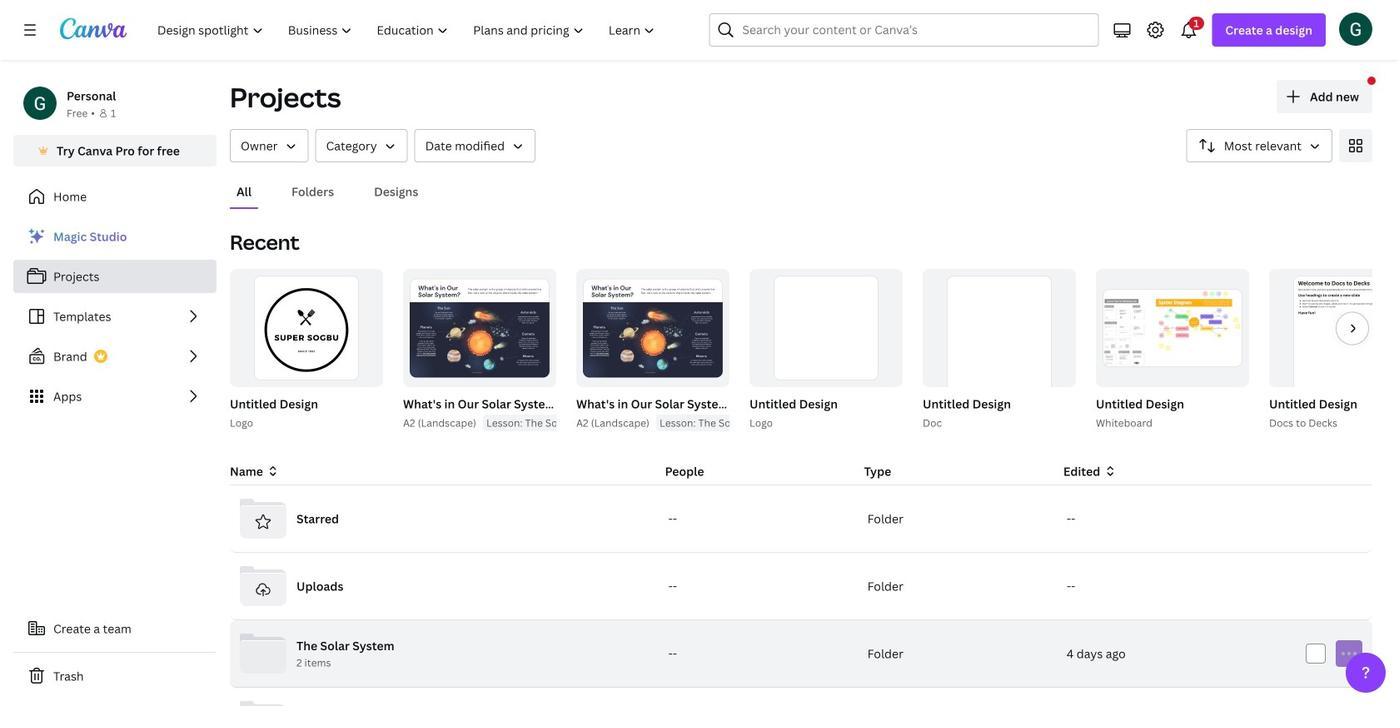 Task type: vqa. For each thing, say whether or not it's contained in the screenshot.
8th group from the right
yes



Task type: locate. For each thing, give the bounding box(es) containing it.
list
[[13, 220, 217, 413]]

9 group from the left
[[920, 269, 1077, 432]]

5 group from the left
[[573, 269, 789, 432]]

4 group from the left
[[403, 269, 557, 387]]

Sort by button
[[1187, 129, 1333, 162]]

None search field
[[710, 13, 1099, 47]]

Owner button
[[230, 129, 309, 162]]

12 group from the left
[[1267, 269, 1400, 432]]

top level navigation element
[[147, 13, 670, 47]]

group
[[227, 269, 383, 432], [230, 269, 383, 387], [400, 269, 615, 432], [403, 269, 557, 387], [573, 269, 789, 432], [577, 269, 730, 387], [747, 269, 903, 432], [750, 269, 903, 387], [920, 269, 1077, 432], [923, 269, 1077, 424], [1093, 269, 1250, 432], [1267, 269, 1400, 432]]

Date modified button
[[415, 129, 536, 162]]

2 group from the left
[[230, 269, 383, 387]]

10 group from the left
[[923, 269, 1077, 424]]



Task type: describe. For each thing, give the bounding box(es) containing it.
8 group from the left
[[750, 269, 903, 387]]

Category button
[[315, 129, 408, 162]]

7 group from the left
[[747, 269, 903, 432]]

11 group from the left
[[1093, 269, 1250, 432]]

1 group from the left
[[227, 269, 383, 432]]

Search search field
[[743, 14, 1066, 46]]

greg robinson image
[[1340, 12, 1373, 46]]

6 group from the left
[[577, 269, 730, 387]]

3 group from the left
[[400, 269, 615, 432]]



